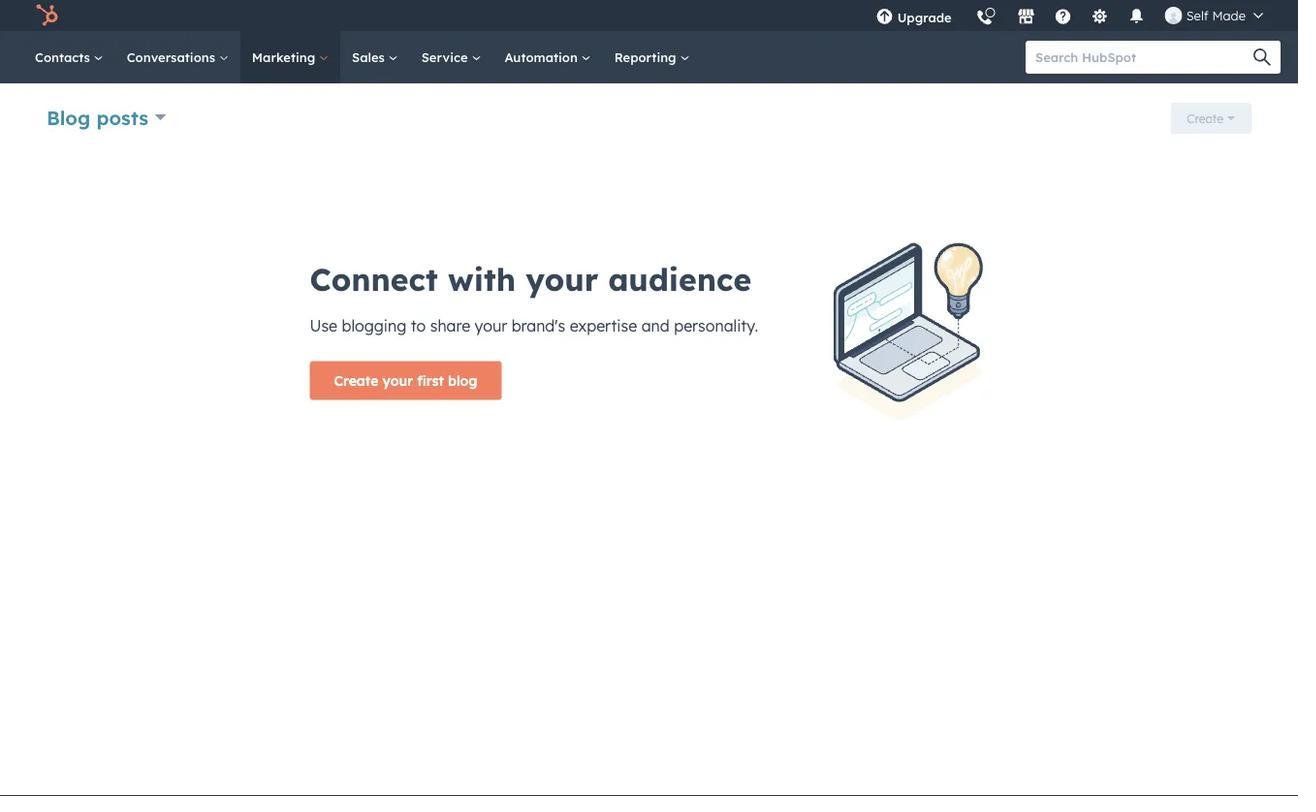 Task type: locate. For each thing, give the bounding box(es) containing it.
hubspot image
[[35, 4, 58, 27]]

reporting link
[[603, 31, 702, 83]]

0 vertical spatial create
[[1188, 111, 1224, 126]]

0 horizontal spatial create
[[334, 372, 379, 389]]

to
[[411, 316, 426, 335]]

2 horizontal spatial your
[[526, 260, 599, 298]]

1 horizontal spatial your
[[475, 316, 508, 335]]

sales
[[352, 49, 389, 65]]

reporting
[[615, 49, 680, 65]]

your inside create your first blog button
[[383, 372, 413, 389]]

made
[[1213, 7, 1246, 23]]

automation
[[505, 49, 582, 65]]

notifications button
[[1121, 0, 1154, 31]]

marketing link
[[240, 31, 341, 83]]

use
[[310, 316, 338, 335]]

self made button
[[1154, 0, 1276, 31]]

marketplaces button
[[1007, 0, 1047, 31]]

create inside create your first blog button
[[334, 372, 379, 389]]

your right share
[[475, 316, 508, 335]]

your left first
[[383, 372, 413, 389]]

create down the search hubspot search box
[[1188, 111, 1224, 126]]

conversations link
[[115, 31, 240, 83]]

0 horizontal spatial your
[[383, 372, 413, 389]]

blogging
[[342, 316, 407, 335]]

blog posts banner
[[47, 97, 1252, 142]]

2 vertical spatial your
[[383, 372, 413, 389]]

with
[[448, 260, 516, 298]]

calling icon button
[[969, 2, 1002, 31]]

menu
[[865, 0, 1276, 38]]

create inside create popup button
[[1188, 111, 1224, 126]]

posts
[[96, 105, 148, 129]]

create
[[1188, 111, 1224, 126], [334, 372, 379, 389]]

personality.
[[674, 316, 759, 335]]

audience
[[609, 260, 752, 298]]

self made
[[1187, 7, 1246, 23]]

create for create
[[1188, 111, 1224, 126]]

sales link
[[341, 31, 410, 83]]

1 vertical spatial create
[[334, 372, 379, 389]]

notifications image
[[1129, 9, 1146, 26]]

your
[[526, 260, 599, 298], [475, 316, 508, 335], [383, 372, 413, 389]]

your up brand's
[[526, 260, 599, 298]]

use blogging to share your brand's expertise and personality.
[[310, 316, 759, 335]]

create button
[[1171, 103, 1252, 134]]

create down blogging
[[334, 372, 379, 389]]

calling icon image
[[977, 10, 994, 27]]

first
[[417, 372, 444, 389]]

1 horizontal spatial create
[[1188, 111, 1224, 126]]



Task type: vqa. For each thing, say whether or not it's contained in the screenshot.
bottom 'marketing'
no



Task type: describe. For each thing, give the bounding box(es) containing it.
hubspot link
[[23, 4, 73, 27]]

service link
[[410, 31, 493, 83]]

automation link
[[493, 31, 603, 83]]

and
[[642, 316, 670, 335]]

blog posts button
[[47, 103, 166, 131]]

expertise
[[570, 316, 637, 335]]

create for create your first blog
[[334, 372, 379, 389]]

search image
[[1254, 49, 1272, 66]]

0 vertical spatial your
[[526, 260, 599, 298]]

contacts
[[35, 49, 94, 65]]

connect with your audience
[[310, 260, 752, 298]]

service
[[422, 49, 472, 65]]

share
[[430, 316, 471, 335]]

contacts link
[[23, 31, 115, 83]]

marketing
[[252, 49, 319, 65]]

upgrade image
[[877, 9, 894, 26]]

upgrade
[[898, 9, 952, 25]]

blog
[[448, 372, 478, 389]]

help button
[[1047, 0, 1080, 31]]

brand's
[[512, 316, 566, 335]]

Search HubSpot search field
[[1026, 41, 1264, 74]]

marketplaces image
[[1018, 9, 1036, 26]]

create your first blog button
[[310, 361, 502, 400]]

settings link
[[1080, 0, 1121, 31]]

conversations
[[127, 49, 219, 65]]

ruby anderson image
[[1166, 7, 1183, 24]]

1 vertical spatial your
[[475, 316, 508, 335]]

blog posts
[[47, 105, 148, 129]]

create your first blog
[[334, 372, 478, 389]]

connect
[[310, 260, 438, 298]]

menu containing self made
[[865, 0, 1276, 38]]

settings image
[[1092, 9, 1109, 26]]

blog
[[47, 105, 90, 129]]

search button
[[1245, 41, 1281, 74]]

self
[[1187, 7, 1209, 23]]

help image
[[1055, 9, 1073, 26]]



